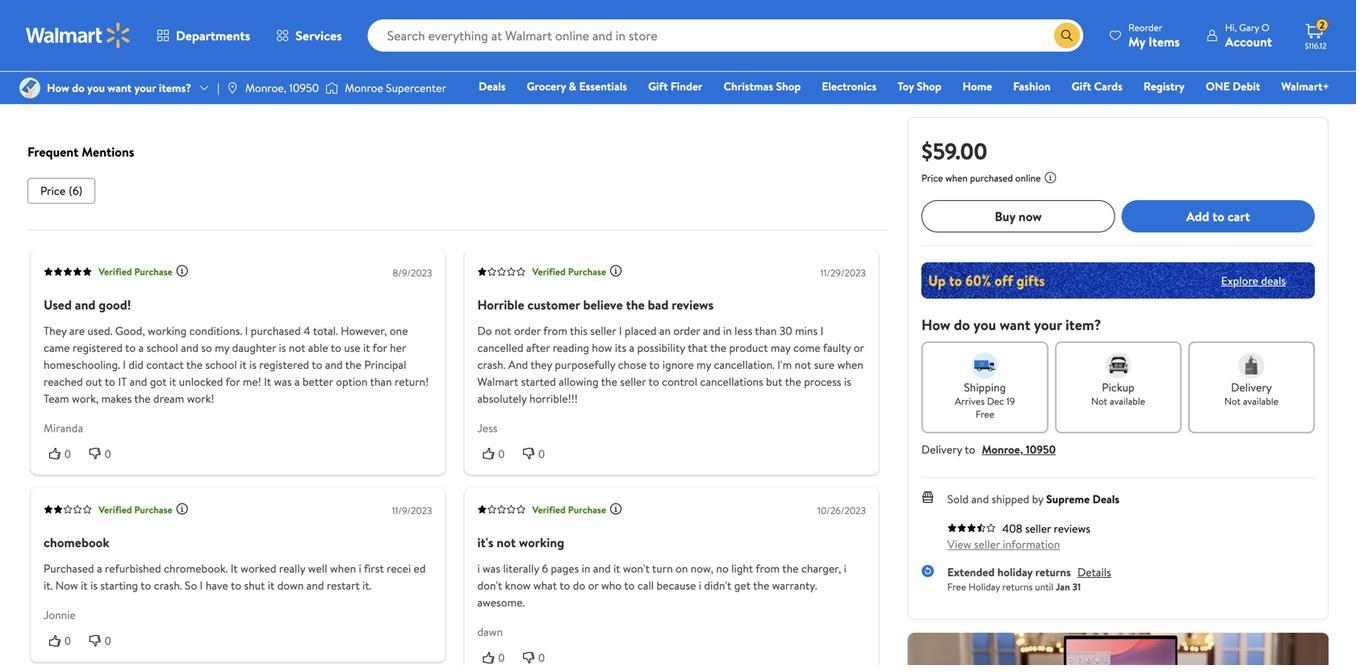 Task type: locate. For each thing, give the bounding box(es) containing it.
i left first
[[359, 561, 361, 577]]

0 horizontal spatial when
[[330, 561, 356, 577]]

0 horizontal spatial than
[[370, 374, 392, 389]]

0 vertical spatial 10950
[[289, 80, 319, 96]]

not inside delivery not available
[[1224, 394, 1241, 408]]

pickup not available
[[1091, 379, 1145, 408]]

your left the item?
[[1034, 315, 1062, 335]]

services button
[[263, 16, 355, 55]]

want left the item?
[[1000, 315, 1031, 335]]

1 gift from the left
[[648, 78, 668, 94]]

2 available from the left
[[1243, 394, 1279, 408]]

1 vertical spatial delivery
[[922, 442, 962, 457]]

0 down starting
[[105, 635, 111, 648]]

0 vertical spatial when
[[945, 171, 968, 185]]

1 not from the left
[[1091, 394, 1107, 408]]

0 horizontal spatial working
[[148, 323, 187, 339]]

to
[[1212, 207, 1224, 225], [125, 340, 136, 356], [331, 340, 341, 356], [312, 357, 322, 373], [649, 357, 660, 373], [105, 374, 115, 389], [649, 374, 659, 389], [965, 442, 975, 457], [141, 578, 151, 594], [231, 578, 241, 594], [560, 578, 570, 594], [624, 578, 635, 594]]

verified purchase up refurbished
[[98, 503, 172, 517]]

explore deals link
[[1215, 266, 1292, 295]]

a right its
[[629, 340, 634, 356]]

1 vertical spatial than
[[370, 374, 392, 389]]

reorder
[[1128, 21, 1163, 34]]

miranda down walmart "image"
[[60, 58, 99, 74]]

0 horizontal spatial in
[[582, 561, 590, 577]]

0 horizontal spatial my
[[215, 340, 229, 356]]

1 vertical spatial when
[[837, 357, 863, 373]]

1 vertical spatial in
[[582, 561, 590, 577]]

delivery
[[1231, 379, 1272, 395], [922, 442, 962, 457]]

0 vertical spatial it
[[264, 374, 271, 389]]

verified purchase information image
[[176, 265, 189, 278], [609, 265, 622, 278], [176, 503, 189, 516]]

seller
[[590, 323, 616, 339], [620, 374, 646, 389], [1025, 521, 1051, 536], [974, 536, 1000, 552]]

verified up customer
[[532, 265, 566, 279]]

0 horizontal spatial free
[[947, 580, 966, 594]]

not down come at right bottom
[[795, 357, 811, 373]]

1 vertical spatial school
[[205, 357, 237, 373]]

0 vertical spatial want
[[108, 80, 132, 96]]

1 shop from the left
[[776, 78, 801, 94]]

verified purchase information image
[[609, 503, 622, 516]]

 image up frequent
[[19, 77, 40, 98]]

for left me!
[[225, 374, 240, 389]]

team
[[44, 391, 69, 406]]

working
[[148, 323, 187, 339], [519, 534, 564, 552]]

was inside i was literally 6 pages in and it won't turn on now,  no light from the charger, i don't know what to do or who to call because i didn't get the warranty. awesome.
[[483, 561, 500, 577]]

1 vertical spatial it
[[231, 561, 238, 577]]

1 vertical spatial was
[[483, 561, 500, 577]]

1 horizontal spatial 10950
[[1026, 442, 1056, 457]]

gift for gift cards
[[1072, 78, 1091, 94]]

walmart image
[[26, 23, 131, 48]]

is right process
[[844, 374, 851, 389]]

cancellations
[[700, 374, 763, 389]]

shipping
[[964, 379, 1006, 395]]

not down intent image for pickup
[[1091, 394, 1107, 408]]

1 vertical spatial my
[[697, 357, 711, 373]]

verified purchase up customer
[[532, 265, 606, 279]]

purchase
[[134, 265, 172, 279], [568, 265, 606, 279], [134, 503, 172, 517], [568, 503, 606, 517]]

1 horizontal spatial price
[[922, 171, 943, 185]]

monroe, 10950 button
[[982, 442, 1056, 457]]

turn
[[652, 561, 673, 577]]

an
[[659, 323, 671, 339]]

0 horizontal spatial your
[[134, 80, 156, 96]]

jess
[[477, 420, 497, 436]]

sold
[[947, 491, 969, 507]]

 image
[[325, 80, 338, 96]]

purchase up horrible customer believe the bad reviews
[[568, 265, 606, 279]]

0 horizontal spatial it.
[[44, 578, 53, 594]]

1 horizontal spatial purchased
[[970, 171, 1013, 185]]

monroe, 10950
[[245, 80, 319, 96]]

and left so
[[181, 340, 198, 356]]

for up principal
[[373, 340, 387, 356]]

i
[[245, 323, 248, 339], [619, 323, 622, 339], [820, 323, 823, 339], [123, 357, 126, 373], [200, 578, 203, 594]]

crash. left so
[[154, 578, 182, 594]]

 image right | at the top of page
[[226, 82, 239, 94]]

how
[[592, 340, 612, 356]]

do for how do you want your item?
[[954, 315, 970, 335]]

2 not from the left
[[1224, 394, 1241, 408]]

0 vertical spatial was
[[274, 374, 292, 389]]

jan
[[1056, 580, 1070, 594]]

price down $59.00
[[922, 171, 943, 185]]

buy
[[995, 207, 1015, 225]]

supercenter
[[386, 80, 446, 96]]

than down principal
[[370, 374, 392, 389]]

from inside i was literally 6 pages in and it won't turn on now,  no light from the charger, i don't know what to do or who to call because i didn't get the warranty. awesome.
[[756, 561, 780, 577]]

how do you want your item?
[[922, 315, 1101, 335]]

0 horizontal spatial order
[[514, 323, 541, 339]]

1 vertical spatial your
[[1034, 315, 1062, 335]]

0 vertical spatial you
[[87, 80, 105, 96]]

verified up chomebook
[[98, 503, 132, 517]]

 image
[[19, 77, 40, 98], [226, 82, 239, 94]]

0 horizontal spatial want
[[108, 80, 132, 96]]

0 down horrible!!!
[[539, 448, 545, 461]]

a inside do not order from this seller i placed an order and in less than 30 mins i cancelled after reading how its a possibility that the product may come faulty or crash. and they purposefully chose to ignore my cancellation. i'm not sure when walmart started allowing the seller to control cancellations but the process is absolutely horrible!!!
[[629, 340, 634, 356]]

reviews down supreme
[[1054, 521, 1090, 536]]

list item
[[27, 178, 95, 204]]

purchased inside they are used. good, working conditions. i purchased 4 total. however, one came registered to a school and so my daughter is not able to use it for her homeschooling. i did contact the school it is registered to and the principal reached out to it and got it unlocked for me!  it was a better option than return! team work, makes the dream work!
[[251, 323, 301, 339]]

11/29/2023
[[820, 266, 866, 280]]

0 vertical spatial purchased
[[970, 171, 1013, 185]]

gift cards link
[[1064, 77, 1130, 95]]

or
[[854, 340, 864, 356], [588, 578, 599, 594]]

when inside do not order from this seller i placed an order and in less than 30 mins i cancelled after reading how its a possibility that the product may come faulty or crash. and they purposefully chose to ignore my cancellation. i'm not sure when walmart started allowing the seller to control cancellations but the process is absolutely horrible!!!
[[837, 357, 863, 373]]

free inside extended holiday returns details free holiday returns until jan 31
[[947, 580, 966, 594]]

to left use
[[331, 340, 341, 356]]

i left did
[[123, 357, 126, 373]]

0 horizontal spatial deals
[[479, 78, 506, 94]]

to down arrives
[[965, 442, 975, 457]]

available inside delivery not available
[[1243, 394, 1279, 408]]

shop for christmas shop
[[776, 78, 801, 94]]

1 horizontal spatial returns
[[1035, 564, 1071, 580]]

order up that
[[673, 323, 700, 339]]

Search search field
[[368, 19, 1083, 52]]

1 vertical spatial purchased
[[251, 323, 301, 339]]

do down pages
[[573, 578, 585, 594]]

0 vertical spatial crash.
[[477, 357, 506, 373]]

0 vertical spatial school
[[146, 340, 178, 356]]

0 vertical spatial or
[[854, 340, 864, 356]]

i inside purchased a refurbished chromebook. it worked really well when i first recei ed it. now it is starting to crash. so i have to shut it down and restart it.
[[200, 578, 203, 594]]

1 vertical spatial want
[[1000, 315, 1031, 335]]

0 horizontal spatial for
[[225, 374, 240, 389]]

walmart+ link
[[1274, 77, 1337, 95]]

1 order from the left
[[514, 323, 541, 339]]

1 vertical spatial how
[[922, 315, 950, 335]]

is left starting
[[90, 578, 98, 594]]

6
[[542, 561, 548, 577]]

you down walmart "image"
[[87, 80, 105, 96]]

1 horizontal spatial monroe,
[[982, 442, 1023, 457]]

to left cart at the right of the page
[[1212, 207, 1224, 225]]

up to sixty percent off deals. shop now. image
[[922, 262, 1315, 299]]

1 horizontal spatial for
[[373, 340, 387, 356]]

from up reading
[[543, 323, 567, 339]]

verified for it's not working
[[532, 503, 566, 517]]

0 vertical spatial your
[[134, 80, 156, 96]]

1 horizontal spatial not
[[1224, 394, 1241, 408]]

return!
[[395, 374, 429, 389]]

1 horizontal spatial when
[[837, 357, 863, 373]]

0 down team
[[65, 448, 71, 461]]

registry
[[1144, 78, 1185, 94]]

a up did
[[138, 340, 144, 356]]

1 vertical spatial crash.
[[154, 578, 182, 594]]

0 vertical spatial free
[[976, 407, 994, 421]]

or left who
[[588, 578, 599, 594]]

recei
[[387, 561, 411, 577]]

daughter
[[232, 340, 276, 356]]

on
[[676, 561, 688, 577]]

available for delivery
[[1243, 394, 1279, 408]]

add
[[1186, 207, 1209, 225]]

0 vertical spatial than
[[755, 323, 777, 339]]

my
[[215, 340, 229, 356], [697, 357, 711, 373]]

or inside i was literally 6 pages in and it won't turn on now,  no light from the charger, i don't know what to do or who to call because i didn't get the warranty. awesome.
[[588, 578, 599, 594]]

monroe,
[[245, 80, 286, 96], [982, 442, 1023, 457]]

0 vertical spatial how
[[47, 80, 69, 96]]

is inside purchased a refurbished chromebook. it worked really well when i first recei ed it. now it is starting to crash. so i have to shut it down and restart it.
[[90, 578, 98, 594]]

free left holiday
[[947, 580, 966, 594]]

extended
[[947, 564, 995, 580]]

not down "4"
[[289, 340, 305, 356]]

i was literally 6 pages in and it won't turn on now,  no light from the charger, i don't know what to do or who to call because i didn't get the warranty. awesome.
[[477, 561, 847, 611]]

0 horizontal spatial registered
[[73, 340, 123, 356]]

work!
[[187, 391, 214, 406]]

0 horizontal spatial was
[[274, 374, 292, 389]]

your left items? on the left of the page
[[134, 80, 156, 96]]

by
[[1032, 491, 1044, 507]]

now
[[1019, 207, 1042, 225]]

until
[[1035, 580, 1054, 594]]

a up starting
[[97, 561, 102, 577]]

shop
[[776, 78, 801, 94], [917, 78, 942, 94]]

it up who
[[613, 561, 620, 577]]

0 horizontal spatial crash.
[[154, 578, 182, 594]]

verified purchase up good!
[[98, 265, 172, 279]]

10950 down services popup button
[[289, 80, 319, 96]]

price for price (6)
[[40, 183, 65, 199]]

it left worked
[[231, 561, 238, 577]]

2 gift from the left
[[1072, 78, 1091, 94]]

i right charger,
[[844, 561, 847, 577]]

1 vertical spatial or
[[588, 578, 599, 594]]

0 vertical spatial delivery
[[1231, 379, 1272, 395]]

 image for how do you want your items?
[[19, 77, 40, 98]]

it inside purchased a refurbished chromebook. it worked really well when i first recei ed it. now it is starting to crash. so i have to shut it down and restart it.
[[231, 561, 238, 577]]

purchase left verified purchase information image
[[568, 503, 606, 517]]

1 horizontal spatial how
[[922, 315, 950, 335]]

registered down 'daughter'
[[259, 357, 309, 373]]

it
[[118, 374, 127, 389]]

home
[[963, 78, 992, 94]]

1 horizontal spatial your
[[1034, 315, 1062, 335]]

and inside do not order from this seller i placed an order and in less than 30 mins i cancelled after reading how its a possibility that the product may come faulty or crash. and they purposefully chose to ignore my cancellation. i'm not sure when walmart started allowing the seller to control cancellations but the process is absolutely horrible!!!
[[703, 323, 720, 339]]

0 vertical spatial do
[[72, 80, 85, 96]]

0 down dawn
[[498, 652, 505, 665]]

free for shipping
[[976, 407, 994, 421]]

0 vertical spatial reviews
[[672, 296, 714, 314]]

charger,
[[801, 561, 841, 577]]

shop right toy
[[917, 78, 942, 94]]

2 horizontal spatial when
[[945, 171, 968, 185]]

purchased up 'daughter'
[[251, 323, 301, 339]]

reviews
[[672, 296, 714, 314], [1054, 521, 1090, 536]]

0 horizontal spatial it
[[231, 561, 238, 577]]

purchase for horrible customer believe the bad reviews
[[568, 265, 606, 279]]

1 horizontal spatial than
[[755, 323, 777, 339]]

than left 30
[[755, 323, 777, 339]]

to left shut
[[231, 578, 241, 594]]

0 horizontal spatial not
[[1091, 394, 1107, 408]]

30
[[779, 323, 792, 339]]

0 horizontal spatial  image
[[19, 77, 40, 98]]

verified purchase for used and good!
[[98, 265, 172, 279]]

grocery & essentials
[[527, 78, 627, 94]]

0 button down makes
[[84, 446, 124, 462]]

want for item?
[[1000, 315, 1031, 335]]

verified up the it's not working
[[532, 503, 566, 517]]

did
[[129, 357, 144, 373]]

horrible!!!
[[529, 391, 578, 406]]

your
[[134, 80, 156, 96], [1034, 315, 1062, 335]]

gift
[[648, 78, 668, 94], [1072, 78, 1091, 94]]

what
[[533, 578, 557, 594]]

refurbished
[[105, 561, 161, 577]]

in inside i was literally 6 pages in and it won't turn on now,  no light from the charger, i don't know what to do or who to call because i didn't get the warranty. awesome.
[[582, 561, 590, 577]]

you up intent image for shipping
[[973, 315, 996, 335]]

for
[[373, 340, 387, 356], [225, 374, 240, 389]]

1 horizontal spatial want
[[1000, 315, 1031, 335]]

my right so
[[215, 340, 229, 356]]

gift left finder
[[648, 78, 668, 94]]

available inside pickup not available
[[1110, 394, 1145, 408]]

sure
[[814, 357, 835, 373]]

i right so
[[200, 578, 203, 594]]

1 horizontal spatial shop
[[917, 78, 942, 94]]

1 available from the left
[[1110, 394, 1145, 408]]

1 horizontal spatial order
[[673, 323, 700, 339]]

not down intent image for delivery
[[1224, 394, 1241, 408]]

i inside purchased a refurbished chromebook. it worked really well when i first recei ed it. now it is starting to crash. so i have to shut it down and restart it.
[[359, 561, 361, 577]]

reviews right bad
[[672, 296, 714, 314]]

used and good!
[[44, 296, 131, 314]]

delivery not available
[[1224, 379, 1279, 408]]

working inside they are used. good, working conditions. i purchased 4 total. however, one came registered to a school and so my daughter is not able to use it for her homeschooling. i did contact the school it is registered to and the principal reached out to it and got it unlocked for me!  it was a better option than return! team work, makes the dream work!
[[148, 323, 187, 339]]

1 horizontal spatial deals
[[1093, 491, 1120, 507]]

awesome.
[[477, 595, 525, 611]]

monroe, down dec
[[982, 442, 1023, 457]]

when inside purchased a refurbished chromebook. it worked really well when i first recei ed it. now it is starting to crash. so i have to shut it down and restart it.
[[330, 561, 356, 577]]

1 horizontal spatial my
[[697, 357, 711, 373]]

delivery up sold
[[922, 442, 962, 457]]

it right me!
[[264, 374, 271, 389]]

school up contact
[[146, 340, 178, 356]]

1 vertical spatial 10950
[[1026, 442, 1056, 457]]

1 vertical spatial free
[[947, 580, 966, 594]]

verified for chomebook
[[98, 503, 132, 517]]

purchased
[[44, 561, 94, 577]]

the up unlocked
[[186, 357, 203, 373]]

how do you want your items?
[[47, 80, 191, 96]]

1 horizontal spatial was
[[483, 561, 500, 577]]

your for items?
[[134, 80, 156, 96]]

returns
[[1035, 564, 1071, 580], [1002, 580, 1033, 594]]

the left bad
[[626, 296, 645, 314]]

0 vertical spatial miranda
[[60, 58, 99, 74]]

0 horizontal spatial or
[[588, 578, 599, 594]]

items
[[1149, 33, 1180, 50]]

1 it. from the left
[[44, 578, 53, 594]]

crash. up walmart at bottom
[[477, 357, 506, 373]]

0 vertical spatial deals
[[479, 78, 506, 94]]

10950
[[289, 80, 319, 96], [1026, 442, 1056, 457]]

verified purchase for it's not working
[[532, 503, 606, 517]]

0 vertical spatial monroe,
[[245, 80, 286, 96]]

1 horizontal spatial  image
[[226, 82, 239, 94]]

1 horizontal spatial you
[[973, 315, 996, 335]]

to inside button
[[1212, 207, 1224, 225]]

0 down makes
[[105, 448, 111, 461]]

0 horizontal spatial school
[[146, 340, 178, 356]]

11/9/2023
[[392, 504, 432, 518]]

faulty
[[823, 340, 851, 356]]

intent image for pickup image
[[1105, 353, 1131, 379]]

1 horizontal spatial registered
[[259, 357, 309, 373]]

delivery inside delivery not available
[[1231, 379, 1272, 395]]

verified purchase for horrible customer believe the bad reviews
[[532, 265, 606, 279]]

0 horizontal spatial from
[[543, 323, 567, 339]]

in right pages
[[582, 561, 590, 577]]

you for how do you want your items?
[[87, 80, 105, 96]]

free inside shipping arrives dec 19 free
[[976, 407, 994, 421]]

0 horizontal spatial delivery
[[922, 442, 962, 457]]

0 horizontal spatial shop
[[776, 78, 801, 94]]

do inside i was literally 6 pages in and it won't turn on now,  no light from the charger, i don't know what to do or who to call because i didn't get the warranty. awesome.
[[573, 578, 585, 594]]

less
[[735, 323, 752, 339]]

0 button down dawn
[[477, 650, 518, 665]]

your for item?
[[1034, 315, 1062, 335]]

the
[[626, 296, 645, 314], [710, 340, 727, 356], [186, 357, 203, 373], [345, 357, 362, 373], [601, 374, 617, 389], [785, 374, 801, 389], [134, 391, 151, 406], [782, 561, 799, 577], [753, 578, 769, 594]]

order up after
[[514, 323, 541, 339]]

0 horizontal spatial returns
[[1002, 580, 1033, 594]]

not inside pickup not available
[[1091, 394, 1107, 408]]

price
[[922, 171, 943, 185], [40, 183, 65, 199]]

free down shipping at the right of page
[[976, 407, 994, 421]]

miranda
[[60, 58, 99, 74], [44, 420, 83, 436]]

don't
[[477, 578, 502, 594]]

monroe, right | at the top of page
[[245, 80, 286, 96]]

gift left cards
[[1072, 78, 1091, 94]]

ignore
[[663, 357, 694, 373]]

not for delivery
[[1224, 394, 1241, 408]]

1 horizontal spatial school
[[205, 357, 237, 373]]

me!
[[243, 374, 261, 389]]

1 horizontal spatial reviews
[[1054, 521, 1090, 536]]

came
[[44, 340, 70, 356]]

to left control
[[649, 374, 659, 389]]

purchase up good,
[[134, 265, 172, 279]]

2 horizontal spatial do
[[954, 315, 970, 335]]

0 vertical spatial my
[[215, 340, 229, 356]]

the right that
[[710, 340, 727, 356]]

than inside do not order from this seller i placed an order and in less than 30 mins i cancelled after reading how its a possibility that the product may come faulty or crash. and they purposefully chose to ignore my cancellation. i'm not sure when walmart started allowing the seller to control cancellations but the process is absolutely horrible!!!
[[755, 323, 777, 339]]

started
[[521, 374, 556, 389]]

2 vertical spatial do
[[573, 578, 585, 594]]

1 vertical spatial you
[[973, 315, 996, 335]]

didn't
[[704, 578, 731, 594]]

1 horizontal spatial it
[[264, 374, 271, 389]]

was right me!
[[274, 374, 292, 389]]

shop for toy shop
[[917, 78, 942, 94]]

not
[[1091, 394, 1107, 408], [1224, 394, 1241, 408]]

deals right supreme
[[1093, 491, 1120, 507]]

2 shop from the left
[[917, 78, 942, 94]]

0 horizontal spatial how
[[47, 80, 69, 96]]

or inside do not order from this seller i placed an order and in less than 30 mins i cancelled after reading how its a possibility that the product may come faulty or crash. and they purposefully chose to ignore my cancellation. i'm not sure when walmart started allowing the seller to control cancellations but the process is absolutely horrible!!!
[[854, 340, 864, 356]]

who
[[601, 578, 622, 594]]

1 vertical spatial reviews
[[1054, 521, 1090, 536]]

fashion link
[[1006, 77, 1058, 95]]

items?
[[159, 80, 191, 96]]

1 horizontal spatial or
[[854, 340, 864, 356]]

because
[[657, 578, 696, 594]]

price left (6)
[[40, 183, 65, 199]]

0 horizontal spatial you
[[87, 80, 105, 96]]

0 horizontal spatial available
[[1110, 394, 1145, 408]]



Task type: describe. For each thing, give the bounding box(es) containing it.
reading
[[553, 340, 589, 356]]

and right it
[[130, 374, 147, 389]]

departments button
[[144, 16, 263, 55]]

hi,
[[1225, 21, 1237, 34]]

want for items?
[[108, 80, 132, 96]]

it up me!
[[240, 357, 247, 373]]

 image for monroe, 10950
[[226, 82, 239, 94]]

it right shut
[[268, 578, 275, 594]]

starting
[[100, 578, 138, 594]]

legal information image
[[1044, 171, 1057, 184]]

0 button down horrible!!!
[[518, 446, 558, 462]]

to left the call
[[624, 578, 635, 594]]

intent image for delivery image
[[1239, 353, 1264, 379]]

2 it. from the left
[[362, 578, 372, 594]]

christmas shop
[[724, 78, 801, 94]]

electronics link
[[815, 77, 884, 95]]

believe
[[583, 296, 623, 314]]

0 button down team
[[44, 446, 84, 462]]

add to cart
[[1186, 207, 1250, 225]]

and inside purchased a refurbished chromebook. it worked really well when i first recei ed it. now it is starting to crash. so i have to shut it down and restart it.
[[306, 578, 324, 594]]

the down got on the left bottom of page
[[134, 391, 151, 406]]

my inside do not order from this seller i placed an order and in less than 30 mins i cancelled after reading how its a possibility that the product may come faulty or crash. and they purposefully chose to ignore my cancellation. i'm not sure when walmart started allowing the seller to control cancellations but the process is absolutely horrible!!!
[[697, 357, 711, 373]]

is up me!
[[249, 357, 257, 373]]

intent image for shipping image
[[972, 353, 998, 379]]

it right use
[[363, 340, 370, 356]]

do
[[477, 323, 492, 339]]

jonnie
[[44, 607, 76, 623]]

crash. inside purchased a refurbished chromebook. it worked really well when i first recei ed it. now it is starting to crash. so i have to shut it down and restart it.
[[154, 578, 182, 594]]

3.5907 stars out of 5, based on 408 seller reviews element
[[947, 523, 996, 533]]

is right 'daughter'
[[279, 340, 286, 356]]

2
[[1320, 18, 1325, 32]]

departments
[[176, 27, 250, 44]]

shipping arrives dec 19 free
[[955, 379, 1015, 421]]

chromebook.
[[164, 561, 228, 577]]

horrible
[[477, 296, 524, 314]]

used
[[44, 296, 72, 314]]

chomebook
[[44, 534, 109, 552]]

that
[[688, 340, 708, 356]]

purchase for it's not working
[[568, 503, 606, 517]]

not inside they are used. good, working conditions. i purchased 4 total. however, one came registered to a school and so my daughter is not able to use it for her homeschooling. i did contact the school it is registered to and the principal reached out to it and got it unlocked for me!  it was a better option than return! team work, makes the dream work!
[[289, 340, 305, 356]]

2 order from the left
[[673, 323, 700, 339]]

so
[[201, 340, 212, 356]]

is inside do not order from this seller i placed an order and in less than 30 mins i cancelled after reading how its a possibility that the product may come faulty or crash. and they purposefully chose to ignore my cancellation. i'm not sure when walmart started allowing the seller to control cancellations but the process is absolutely horrible!!!
[[844, 374, 851, 389]]

0 down absolutely
[[498, 448, 505, 461]]

to down refurbished
[[141, 578, 151, 594]]

cancelled
[[477, 340, 523, 356]]

my
[[1128, 33, 1145, 50]]

one
[[1206, 78, 1230, 94]]

to down pages
[[560, 578, 570, 594]]

after
[[526, 340, 550, 356]]

to up better
[[312, 357, 322, 373]]

walmart
[[477, 374, 518, 389]]

1 vertical spatial registered
[[259, 357, 309, 373]]

unlocked
[[179, 374, 223, 389]]

purchase for chomebook
[[134, 503, 172, 517]]

electronics
[[822, 78, 877, 94]]

1 vertical spatial working
[[519, 534, 564, 552]]

how for how do you want your item?
[[922, 315, 950, 335]]

verified purchase for chomebook
[[98, 503, 172, 517]]

0 vertical spatial for
[[373, 340, 387, 356]]

walmart+
[[1281, 78, 1329, 94]]

really
[[279, 561, 305, 577]]

christmas shop link
[[716, 77, 808, 95]]

gift for gift finder
[[648, 78, 668, 94]]

and down able in the bottom of the page
[[325, 357, 343, 373]]

0 button down jonnie
[[44, 633, 84, 649]]

it right now
[[81, 578, 88, 594]]

i down now,
[[699, 578, 701, 594]]

better
[[302, 374, 333, 389]]

it inside i was literally 6 pages in and it won't turn on now,  no light from the charger, i don't know what to do or who to call because i didn't get the warranty. awesome.
[[613, 561, 620, 577]]

0 horizontal spatial reviews
[[672, 296, 714, 314]]

free for extended
[[947, 580, 966, 594]]

10/26/2023
[[818, 504, 866, 518]]

and up the are at the left of page
[[75, 296, 96, 314]]

frequent
[[27, 143, 79, 161]]

the up warranty.
[[782, 561, 799, 577]]

verified purchase information image for believe
[[609, 265, 622, 278]]

principal
[[364, 357, 406, 373]]

408
[[1002, 521, 1022, 536]]

from inside do not order from this seller i placed an order and in less than 30 mins i cancelled after reading how its a possibility that the product may come faulty or crash. and they purposefully chose to ignore my cancellation. i'm not sure when walmart started allowing the seller to control cancellations but the process is absolutely horrible!!!
[[543, 323, 567, 339]]

essentials
[[579, 78, 627, 94]]

0 button down starting
[[84, 633, 124, 649]]

explore deals
[[1221, 273, 1286, 288]]

o
[[1262, 21, 1270, 34]]

no
[[716, 561, 729, 577]]

won't
[[623, 561, 650, 577]]

jessica
[[532, 8, 566, 23]]

debit
[[1233, 78, 1260, 94]]

8/9/2023
[[393, 266, 432, 280]]

to down good,
[[125, 340, 136, 356]]

it inside they are used. good, working conditions. i purchased 4 total. however, one came registered to a school and so my daughter is not able to use it for her homeschooling. i did contact the school it is registered to and the principal reached out to it and got it unlocked for me!  it was a better option than return! team work, makes the dream work!
[[264, 374, 271, 389]]

how for how do you want your items?
[[47, 80, 69, 96]]

able
[[308, 340, 328, 356]]

to left it
[[105, 374, 115, 389]]

verified for horrible customer believe the bad reviews
[[532, 265, 566, 279]]

good,
[[115, 323, 145, 339]]

seller down 3.5907 stars out of 5, based on 408 seller reviews element at the right bottom of the page
[[974, 536, 1000, 552]]

0 down jonnie
[[65, 635, 71, 648]]

arrives
[[955, 394, 985, 408]]

are
[[69, 323, 85, 339]]

you for how do you want your item?
[[973, 315, 996, 335]]

|
[[217, 80, 219, 96]]

i up don't
[[477, 561, 480, 577]]

1 vertical spatial for
[[225, 374, 240, 389]]

do for how do you want your items?
[[72, 80, 85, 96]]

gift cards
[[1072, 78, 1123, 94]]

gary
[[1239, 21, 1259, 34]]

a inside purchased a refurbished chromebook. it worked really well when i first recei ed it. now it is starting to crash. so i have to shut it down and restart it.
[[97, 561, 102, 577]]

i up its
[[619, 323, 622, 339]]

work,
[[72, 391, 99, 406]]

grocery
[[527, 78, 566, 94]]

know
[[505, 578, 531, 594]]

0 horizontal spatial 10950
[[289, 80, 319, 96]]

good!
[[99, 296, 131, 314]]

and inside i was literally 6 pages in and it won't turn on now,  no light from the charger, i don't know what to do or who to call because i didn't get the warranty. awesome.
[[593, 561, 611, 577]]

delivery for not
[[1231, 379, 1272, 395]]

contact
[[146, 357, 184, 373]]

restart
[[327, 578, 360, 594]]

purchase for used and good!
[[134, 265, 172, 279]]

not up cancelled
[[495, 323, 511, 339]]

bad
[[648, 296, 669, 314]]

my inside they are used. good, working conditions. i purchased 4 total. however, one came registered to a school and so my daughter is not able to use it for her homeschooling. i did contact the school it is registered to and the principal reached out to it and got it unlocked for me!  it was a better option than return! team work, makes the dream work!
[[215, 340, 229, 356]]

a left better
[[294, 374, 300, 389]]

verified for used and good!
[[98, 265, 132, 279]]

i right mins
[[820, 323, 823, 339]]

0 button down awesome.
[[518, 650, 558, 665]]

purposefully
[[555, 357, 615, 373]]

may
[[771, 340, 791, 356]]

not right it's
[[497, 534, 516, 552]]

was inside they are used. good, working conditions. i purchased 4 total. however, one came registered to a school and so my daughter is not able to use it for her homeschooling. i did contact the school it is registered to and the principal reached out to it and got it unlocked for me!  it was a better option than return! team work, makes the dream work!
[[274, 374, 292, 389]]

have
[[206, 578, 228, 594]]

seller up how
[[590, 323, 616, 339]]

1 vertical spatial deals
[[1093, 491, 1120, 507]]

0 down what
[[539, 652, 545, 665]]

fashion
[[1013, 78, 1051, 94]]

Walmart Site-Wide search field
[[368, 19, 1083, 52]]

i up 'daughter'
[[245, 323, 248, 339]]

in inside do not order from this seller i placed an order and in less than 30 mins i cancelled after reading how its a possibility that the product may come faulty or crash. and they purposefully chose to ignore my cancellation. i'm not sure when walmart started allowing the seller to control cancellations but the process is absolutely horrible!!!
[[723, 323, 732, 339]]

shut
[[244, 578, 265, 594]]

verified purchase information image for good!
[[176, 265, 189, 278]]

seller right 408
[[1025, 521, 1051, 536]]

than inside they are used. good, working conditions. i purchased 4 total. however, one came registered to a school and so my daughter is not able to use it for her homeschooling. i did contact the school it is registered to and the principal reached out to it and got it unlocked for me!  it was a better option than return! team work, makes the dream work!
[[370, 374, 392, 389]]

registry link
[[1136, 77, 1192, 95]]

0 button down jess
[[477, 446, 518, 462]]

and right sold
[[971, 491, 989, 507]]

price when purchased online
[[922, 171, 1041, 185]]

not for pickup
[[1091, 394, 1107, 408]]

0 vertical spatial registered
[[73, 340, 123, 356]]

the down purposefully
[[601, 374, 617, 389]]

the right get
[[753, 578, 769, 594]]

one
[[390, 323, 408, 339]]

delivery for to
[[922, 442, 962, 457]]

price (6)
[[40, 183, 82, 199]]

available for pickup
[[1110, 394, 1145, 408]]

monroe supercenter
[[345, 80, 446, 96]]

price for price when purchased online
[[922, 171, 943, 185]]

frequent mentions
[[27, 143, 134, 161]]

worked
[[241, 561, 276, 577]]

this
[[570, 323, 587, 339]]

homeschooling.
[[44, 357, 120, 373]]

buy now button
[[922, 200, 1115, 232]]

search icon image
[[1061, 29, 1073, 42]]

crash. inside do not order from this seller i placed an order and in less than 30 mins i cancelled after reading how its a possibility that the product may come faulty or crash. and they purposefully chose to ignore my cancellation. i'm not sure when walmart started allowing the seller to control cancellations but the process is absolutely horrible!!!
[[477, 357, 506, 373]]

list item containing price
[[27, 178, 95, 204]]

4
[[304, 323, 310, 339]]

it's
[[477, 534, 494, 552]]

delivery to monroe, 10950
[[922, 442, 1056, 457]]

hi, gary o account
[[1225, 21, 1272, 50]]

light
[[731, 561, 753, 577]]

the right but on the right
[[785, 374, 801, 389]]

seller down chose
[[620, 374, 646, 389]]

1 vertical spatial miranda
[[44, 420, 83, 436]]

pickup
[[1102, 379, 1135, 395]]

got
[[150, 374, 167, 389]]

the down use
[[345, 357, 362, 373]]

explore
[[1221, 273, 1258, 288]]

it right got on the left bottom of page
[[169, 374, 176, 389]]

buy now
[[995, 207, 1042, 225]]

to down the possibility
[[649, 357, 660, 373]]



Task type: vqa. For each thing, say whether or not it's contained in the screenshot.


